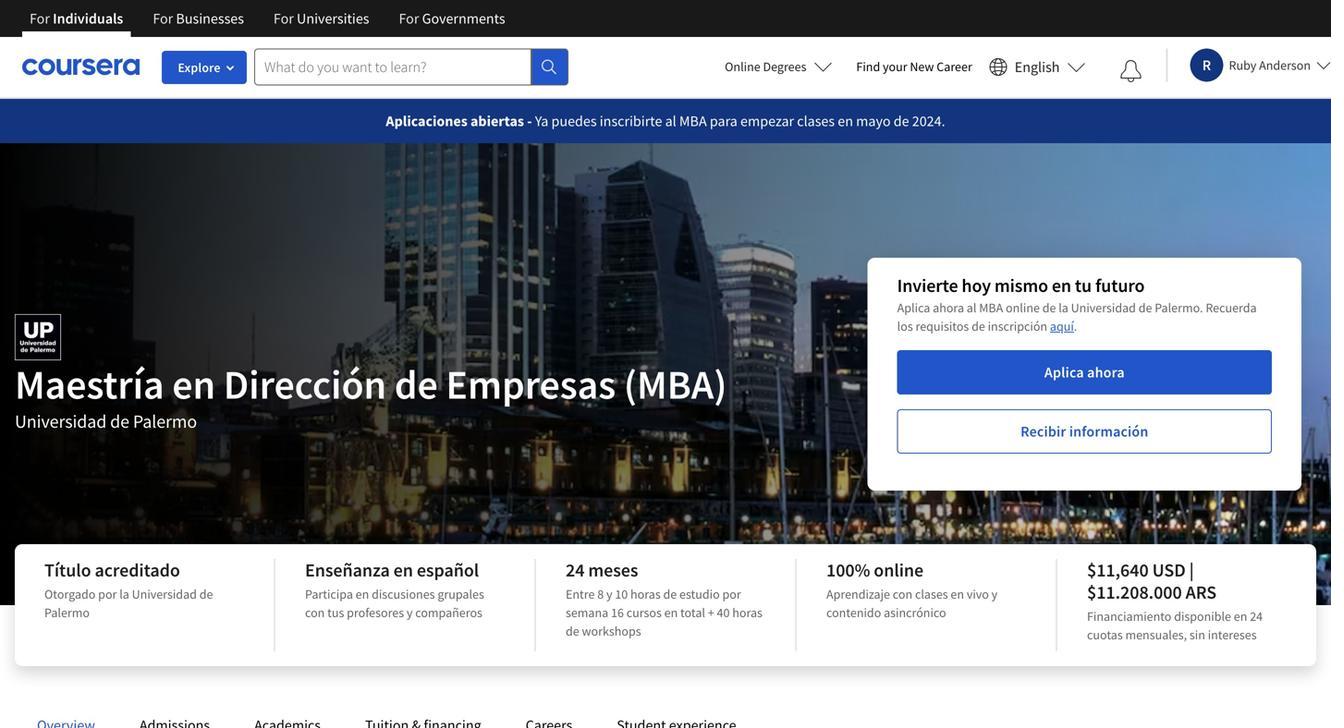 Task type: describe. For each thing, give the bounding box(es) containing it.
+
[[708, 605, 715, 621]]

sin
[[1190, 627, 1206, 644]]

for individuals
[[30, 9, 123, 28]]

participa
[[305, 586, 353, 603]]

explore button
[[162, 51, 247, 84]]

aquí .
[[1050, 318, 1078, 335]]

inscripción
[[988, 318, 1048, 335]]

0 horizontal spatial mba
[[680, 112, 707, 130]]

hoy
[[962, 274, 991, 297]]

grupales
[[438, 586, 484, 603]]

tu
[[1075, 274, 1092, 297]]

english
[[1015, 58, 1060, 76]]

100%
[[827, 559, 871, 582]]

enseñanza
[[305, 559, 390, 582]]

invierte
[[898, 274, 959, 297]]

online degrees
[[725, 58, 807, 75]]

|
[[1190, 559, 1195, 582]]

degrees
[[763, 58, 807, 75]]

for businesses
[[153, 9, 244, 28]]

discusiones
[[372, 586, 435, 603]]

aplicaciones
[[386, 112, 468, 130]]

online inside aplica ahora al mba online de la universidad de palermo. recuerda los requisitos de inscripción
[[1006, 300, 1040, 316]]

your
[[883, 58, 908, 75]]

ahora for aplica ahora
[[1088, 363, 1125, 382]]

mensuales,
[[1126, 627, 1188, 644]]

individuals
[[53, 9, 123, 28]]

2024.
[[913, 112, 946, 130]]

english button
[[982, 37, 1094, 97]]

aplica for aplica ahora
[[1045, 363, 1085, 382]]

requisitos
[[916, 318, 969, 335]]

de inside "título acreditado otorgado por la universidad de palermo"
[[199, 586, 213, 603]]

profesores
[[347, 605, 404, 621]]

dirección
[[224, 359, 387, 410]]

palermo inside "título acreditado otorgado por la universidad de palermo"
[[44, 605, 90, 621]]

anderson
[[1260, 57, 1311, 74]]

información
[[1070, 423, 1149, 441]]

.
[[1074, 318, 1078, 335]]

0 horizontal spatial clases
[[797, 112, 835, 130]]

los
[[898, 318, 913, 335]]

ruby
[[1230, 57, 1257, 74]]

for universities
[[274, 9, 369, 28]]

ya
[[535, 112, 549, 130]]

con inside enseñanza en español participa en discusiones grupales con tus profesores y compañeros
[[305, 605, 325, 621]]

recuerda
[[1206, 300, 1257, 316]]

online degrees button
[[710, 46, 848, 87]]

otorgado
[[44, 586, 96, 603]]

find your new career link
[[848, 55, 982, 79]]

r
[[1203, 56, 1212, 74]]

mayo
[[857, 112, 891, 130]]

mba inside aplica ahora al mba online de la universidad de palermo. recuerda los requisitos de inscripción
[[980, 300, 1004, 316]]

compañeros
[[415, 605, 483, 621]]

estudio
[[680, 586, 720, 603]]

palermo.
[[1155, 300, 1204, 316]]

24 meses entre 8 y 10 horas de estudio por semana 16 cursos en total + 40 horas de workshops
[[566, 559, 763, 640]]

maestría
[[15, 359, 164, 410]]

find
[[857, 58, 881, 75]]

24 inside $11,640 usd | $11.208.000 ars financiamiento disponible en 24 cuotas mensuales, sin intereses
[[1251, 609, 1263, 625]]

find your new career
[[857, 58, 973, 75]]

new
[[910, 58, 935, 75]]

for for businesses
[[153, 9, 173, 28]]

aplica ahora
[[1045, 363, 1125, 382]]

for for universities
[[274, 9, 294, 28]]

cuotas
[[1088, 627, 1123, 644]]

aplica ahora al mba online de la universidad de palermo. recuerda los requisitos de inscripción
[[898, 300, 1257, 335]]

inscribirte
[[600, 112, 663, 130]]

con inside 100% online aprendizaje con clases en vivo y contenido asincrónico
[[893, 586, 913, 603]]

universities
[[297, 9, 369, 28]]

puedes
[[552, 112, 597, 130]]

empezar
[[741, 112, 794, 130]]

$11.208.000
[[1088, 581, 1183, 604]]

0 vertical spatial al
[[665, 112, 677, 130]]

en inside 100% online aprendizaje con clases en vivo y contenido asincrónico
[[951, 586, 965, 603]]

cursos
[[627, 605, 662, 621]]



Task type: locate. For each thing, give the bounding box(es) containing it.
What do you want to learn? text field
[[254, 49, 532, 86]]

1 vertical spatial online
[[874, 559, 924, 582]]

la inside aplica ahora al mba online de la universidad de palermo. recuerda los requisitos de inscripción
[[1059, 300, 1069, 316]]

y inside 24 meses entre 8 y 10 horas de estudio por semana 16 cursos en total + 40 horas de workshops
[[607, 586, 613, 603]]

horas
[[631, 586, 661, 603], [733, 605, 763, 621]]

0 horizontal spatial horas
[[631, 586, 661, 603]]

1 horizontal spatial por
[[723, 586, 741, 603]]

al down "hoy"
[[967, 300, 977, 316]]

2 vertical spatial universidad
[[132, 586, 197, 603]]

universidad down acreditado
[[132, 586, 197, 603]]

universidad
[[1072, 300, 1137, 316], [15, 410, 107, 433], [132, 586, 197, 603]]

1 horizontal spatial online
[[1006, 300, 1040, 316]]

16
[[611, 605, 624, 621]]

mismo
[[995, 274, 1049, 297]]

clases up asincrónico
[[915, 586, 949, 603]]

1 horizontal spatial al
[[967, 300, 977, 316]]

recibir
[[1021, 423, 1067, 441]]

0 horizontal spatial y
[[407, 605, 413, 621]]

clases right empezar
[[797, 112, 835, 130]]

online
[[725, 58, 761, 75]]

0 vertical spatial mba
[[680, 112, 707, 130]]

por inside "título acreditado otorgado por la universidad de palermo"
[[98, 586, 117, 603]]

con
[[893, 586, 913, 603], [305, 605, 325, 621]]

0 horizontal spatial ahora
[[933, 300, 965, 316]]

palermo inside maestría en dirección de empresas (mba) universidad de palermo
[[133, 410, 197, 433]]

maestría en dirección de empresas (mba) universidad de palermo
[[15, 359, 727, 433]]

aplica inside aplica ahora al mba online de la universidad de palermo. recuerda los requisitos de inscripción
[[898, 300, 931, 316]]

por
[[98, 586, 117, 603], [723, 586, 741, 603]]

aprendizaje
[[827, 586, 891, 603]]

online up asincrónico
[[874, 559, 924, 582]]

aplicaciones abiertas - ya puedes inscribirte al mba para empezar clases en mayo de 2024.
[[386, 112, 946, 130]]

for left universities
[[274, 9, 294, 28]]

online up inscripción
[[1006, 300, 1040, 316]]

aplica inside button
[[1045, 363, 1085, 382]]

semana
[[566, 605, 609, 621]]

1 horizontal spatial la
[[1059, 300, 1069, 316]]

0 vertical spatial ahora
[[933, 300, 965, 316]]

1 for from the left
[[30, 9, 50, 28]]

1 vertical spatial palermo
[[44, 605, 90, 621]]

0 horizontal spatial por
[[98, 586, 117, 603]]

0 horizontal spatial con
[[305, 605, 325, 621]]

online
[[1006, 300, 1040, 316], [874, 559, 924, 582]]

1 horizontal spatial horas
[[733, 605, 763, 621]]

ahora up requisitos
[[933, 300, 965, 316]]

show notifications image
[[1120, 60, 1143, 82]]

futuro
[[1096, 274, 1145, 297]]

for for individuals
[[30, 9, 50, 28]]

10
[[615, 586, 628, 603]]

businesses
[[176, 9, 244, 28]]

career
[[937, 58, 973, 75]]

1 horizontal spatial mba
[[980, 300, 1004, 316]]

24
[[566, 559, 585, 582], [1251, 609, 1263, 625]]

3 for from the left
[[274, 9, 294, 28]]

1 horizontal spatial clases
[[915, 586, 949, 603]]

0 horizontal spatial la
[[119, 586, 129, 603]]

0 horizontal spatial 24
[[566, 559, 585, 582]]

1 horizontal spatial aplica
[[1045, 363, 1085, 382]]

y inside enseñanza en español participa en discusiones grupales con tus profesores y compañeros
[[407, 605, 413, 621]]

1 horizontal spatial 24
[[1251, 609, 1263, 625]]

ahora
[[933, 300, 965, 316], [1088, 363, 1125, 382]]

explore
[[178, 59, 221, 76]]

40
[[717, 605, 730, 621]]

contenido
[[827, 605, 882, 621]]

al inside aplica ahora al mba online de la universidad de palermo. recuerda los requisitos de inscripción
[[967, 300, 977, 316]]

y inside 100% online aprendizaje con clases en vivo y contenido asincrónico
[[992, 586, 998, 603]]

ruby anderson
[[1230, 57, 1311, 74]]

$11,640 usd | $11.208.000 ars financiamiento disponible en 24 cuotas mensuales, sin intereses
[[1088, 559, 1263, 644]]

1 vertical spatial con
[[305, 605, 325, 621]]

for for governments
[[399, 9, 419, 28]]

en inside maestría en dirección de empresas (mba) universidad de palermo
[[172, 359, 216, 410]]

con left tus
[[305, 605, 325, 621]]

título
[[44, 559, 91, 582]]

coursera image
[[22, 52, 140, 82]]

100% online aprendizaje con clases en vivo y contenido asincrónico
[[827, 559, 998, 621]]

aplica ahora button
[[898, 351, 1273, 395]]

0 vertical spatial 24
[[566, 559, 585, 582]]

empresas
[[446, 359, 616, 410]]

aplica down aquí . in the top of the page
[[1045, 363, 1085, 382]]

para
[[710, 112, 738, 130]]

(mba)
[[624, 359, 727, 410]]

workshops
[[582, 623, 641, 640]]

entre
[[566, 586, 595, 603]]

for left individuals
[[30, 9, 50, 28]]

la
[[1059, 300, 1069, 316], [119, 586, 129, 603]]

horas up cursos
[[631, 586, 661, 603]]

0 horizontal spatial universidad
[[15, 410, 107, 433]]

0 horizontal spatial palermo
[[44, 605, 90, 621]]

for up what do you want to learn? text field
[[399, 9, 419, 28]]

vivo
[[967, 586, 989, 603]]

recibir información button
[[898, 410, 1273, 454]]

total
[[681, 605, 706, 621]]

ahora up 'información'
[[1088, 363, 1125, 382]]

aquí
[[1050, 318, 1074, 335]]

for governments
[[399, 9, 506, 28]]

acreditado
[[95, 559, 180, 582]]

financiamiento
[[1088, 609, 1172, 625]]

8
[[598, 586, 604, 603]]

al
[[665, 112, 677, 130], [967, 300, 977, 316]]

2 horizontal spatial y
[[992, 586, 998, 603]]

intereses
[[1208, 627, 1257, 644]]

1 vertical spatial mba
[[980, 300, 1004, 316]]

universidad down the futuro
[[1072, 300, 1137, 316]]

1 horizontal spatial con
[[893, 586, 913, 603]]

None search field
[[254, 49, 569, 86]]

1 vertical spatial ahora
[[1088, 363, 1125, 382]]

asincrónico
[[884, 605, 947, 621]]

universidad de palermo logo image
[[15, 314, 61, 361]]

título acreditado otorgado por la universidad de palermo
[[44, 559, 213, 621]]

2 for from the left
[[153, 9, 173, 28]]

en
[[838, 112, 854, 130], [1052, 274, 1072, 297], [172, 359, 216, 410], [394, 559, 413, 582], [356, 586, 369, 603], [951, 586, 965, 603], [665, 605, 678, 621], [1234, 609, 1248, 625]]

$11,640
[[1088, 559, 1149, 582]]

24 up entre
[[566, 559, 585, 582]]

1 vertical spatial horas
[[733, 605, 763, 621]]

al right inscribirte
[[665, 112, 677, 130]]

online inside 100% online aprendizaje con clases en vivo y contenido asincrónico
[[874, 559, 924, 582]]

aplica for aplica ahora al mba online de la universidad de palermo. recuerda los requisitos de inscripción
[[898, 300, 931, 316]]

2 por from the left
[[723, 586, 741, 603]]

1 vertical spatial al
[[967, 300, 977, 316]]

ahora for aplica ahora al mba online de la universidad de palermo. recuerda los requisitos de inscripción
[[933, 300, 965, 316]]

1 vertical spatial la
[[119, 586, 129, 603]]

aplica
[[898, 300, 931, 316], [1045, 363, 1085, 382]]

usd
[[1153, 559, 1186, 582]]

recibir información
[[1021, 423, 1149, 441]]

ahora inside aplica ahora al mba online de la universidad de palermo. recuerda los requisitos de inscripción
[[933, 300, 965, 316]]

1 horizontal spatial palermo
[[133, 410, 197, 433]]

1 vertical spatial aplica
[[1045, 363, 1085, 382]]

abiertas
[[471, 112, 524, 130]]

banner navigation
[[15, 0, 520, 37]]

clases inside 100% online aprendizaje con clases en vivo y contenido asincrónico
[[915, 586, 949, 603]]

0 vertical spatial horas
[[631, 586, 661, 603]]

0 vertical spatial online
[[1006, 300, 1040, 316]]

aquí link
[[1050, 318, 1074, 335]]

meses
[[588, 559, 639, 582]]

0 vertical spatial aplica
[[898, 300, 931, 316]]

disponible
[[1175, 609, 1232, 625]]

palermo
[[133, 410, 197, 433], [44, 605, 90, 621]]

invierte hoy mismo en tu futuro
[[898, 274, 1145, 297]]

1 por from the left
[[98, 586, 117, 603]]

for left businesses
[[153, 9, 173, 28]]

por right "otorgado"
[[98, 586, 117, 603]]

enseñanza en español participa en discusiones grupales con tus profesores y compañeros
[[305, 559, 484, 621]]

0 vertical spatial universidad
[[1072, 300, 1137, 316]]

0 vertical spatial con
[[893, 586, 913, 603]]

1 vertical spatial clases
[[915, 586, 949, 603]]

la up aquí . in the top of the page
[[1059, 300, 1069, 316]]

1 horizontal spatial ahora
[[1088, 363, 1125, 382]]

0 horizontal spatial al
[[665, 112, 677, 130]]

español
[[417, 559, 479, 582]]

2 horizontal spatial universidad
[[1072, 300, 1137, 316]]

por inside 24 meses entre 8 y 10 horas de estudio por semana 16 cursos en total + 40 horas de workshops
[[723, 586, 741, 603]]

1 vertical spatial 24
[[1251, 609, 1263, 625]]

0 horizontal spatial aplica
[[898, 300, 931, 316]]

0 horizontal spatial online
[[874, 559, 924, 582]]

24 up intereses
[[1251, 609, 1263, 625]]

horas right 40
[[733, 605, 763, 621]]

ars
[[1186, 581, 1217, 604]]

1 vertical spatial universidad
[[15, 410, 107, 433]]

universidad inside "título acreditado otorgado por la universidad de palermo"
[[132, 586, 197, 603]]

y right 8
[[607, 586, 613, 603]]

0 vertical spatial clases
[[797, 112, 835, 130]]

0 vertical spatial palermo
[[133, 410, 197, 433]]

y right vivo
[[992, 586, 998, 603]]

universidad down universidad de palermo logo
[[15, 410, 107, 433]]

-
[[527, 112, 532, 130]]

tus
[[328, 605, 344, 621]]

en inside 24 meses entre 8 y 10 horas de estudio por semana 16 cursos en total + 40 horas de workshops
[[665, 605, 678, 621]]

con up asincrónico
[[893, 586, 913, 603]]

en inside $11,640 usd | $11.208.000 ars financiamiento disponible en 24 cuotas mensuales, sin intereses
[[1234, 609, 1248, 625]]

0 vertical spatial la
[[1059, 300, 1069, 316]]

mba down "hoy"
[[980, 300, 1004, 316]]

4 for from the left
[[399, 9, 419, 28]]

24 inside 24 meses entre 8 y 10 horas de estudio por semana 16 cursos en total + 40 horas de workshops
[[566, 559, 585, 582]]

por up 40
[[723, 586, 741, 603]]

la inside "título acreditado otorgado por la universidad de palermo"
[[119, 586, 129, 603]]

universidad inside maestría en dirección de empresas (mba) universidad de palermo
[[15, 410, 107, 433]]

ahora inside button
[[1088, 363, 1125, 382]]

1 horizontal spatial universidad
[[132, 586, 197, 603]]

y down "discusiones"
[[407, 605, 413, 621]]

mba left para
[[680, 112, 707, 130]]

aplica up "los" on the right
[[898, 300, 931, 316]]

universidad inside aplica ahora al mba online de la universidad de palermo. recuerda los requisitos de inscripción
[[1072, 300, 1137, 316]]

la down acreditado
[[119, 586, 129, 603]]

1 horizontal spatial y
[[607, 586, 613, 603]]



Task type: vqa. For each thing, say whether or not it's contained in the screenshot.
+
yes



